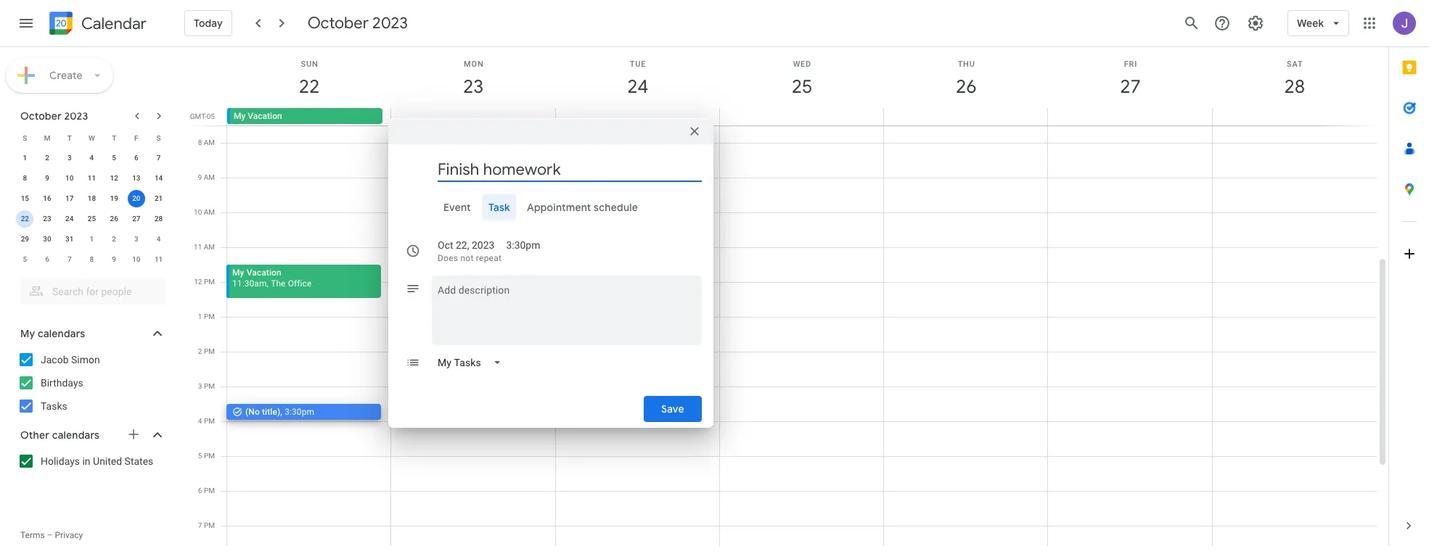 Task type: describe. For each thing, give the bounding box(es) containing it.
calendar heading
[[78, 13, 147, 34]]

4 cell from the left
[[884, 108, 1048, 126]]

m
[[44, 134, 50, 142]]

05
[[207, 113, 215, 120]]

holidays in united states
[[41, 456, 153, 467]]

26 inside row group
[[110, 215, 118, 223]]

0 vertical spatial october
[[308, 13, 369, 33]]

0 horizontal spatial october 2023
[[20, 110, 88, 123]]

other calendars
[[20, 429, 99, 442]]

2 for 2 pm
[[198, 348, 202, 356]]

14
[[155, 174, 163, 182]]

am for 9 am
[[204, 173, 215, 181]]

(no title) , 3:30pm
[[245, 407, 314, 417]]

event button
[[438, 195, 477, 221]]

1 pm
[[198, 313, 215, 321]]

6 pm
[[198, 487, 215, 495]]

calendar
[[81, 13, 147, 34]]

thu 26
[[955, 60, 976, 99]]

5 pm
[[198, 452, 215, 460]]

6 cell from the left
[[1212, 108, 1376, 126]]

, inside "my vacation 11:30am , the office"
[[267, 279, 269, 289]]

1 horizontal spatial ,
[[280, 407, 282, 417]]

12 element
[[105, 170, 123, 187]]

22 cell
[[14, 209, 36, 229]]

1 vertical spatial 8
[[23, 174, 27, 182]]

1 t from the left
[[67, 134, 72, 142]]

row containing 29
[[14, 229, 170, 250]]

25 inside wed 25
[[791, 75, 811, 99]]

6 for 6 pm
[[198, 487, 202, 495]]

week button
[[1288, 6, 1349, 41]]

20
[[132, 195, 140, 203]]

30 element
[[39, 231, 56, 248]]

4 pm
[[198, 417, 215, 425]]

10 for the november 10 element
[[132, 255, 140, 263]]

calendar element
[[46, 9, 147, 41]]

today
[[194, 17, 223, 30]]

2 s from the left
[[156, 134, 161, 142]]

november 10 element
[[128, 251, 145, 269]]

gmt-05
[[190, 113, 215, 120]]

mon 23
[[462, 60, 484, 99]]

am for 8 am
[[204, 139, 215, 147]]

sun
[[301, 60, 318, 69]]

0 vertical spatial 1
[[23, 154, 27, 162]]

0 horizontal spatial 3
[[67, 154, 72, 162]]

oct 22, 2023
[[438, 240, 495, 251]]

other
[[20, 429, 49, 442]]

0 vertical spatial 5
[[112, 154, 116, 162]]

1 for 1 pm
[[198, 313, 202, 321]]

29 element
[[16, 231, 34, 248]]

pm for 5 pm
[[204, 452, 215, 460]]

23 link
[[457, 70, 490, 104]]

row containing 15
[[14, 189, 170, 209]]

31 element
[[61, 231, 78, 248]]

pm for 2 pm
[[204, 348, 215, 356]]

november 2 element
[[105, 231, 123, 248]]

repeat
[[476, 253, 502, 263]]

12 pm
[[194, 278, 215, 286]]

terms
[[20, 531, 45, 541]]

1 horizontal spatial 28
[[1283, 75, 1304, 99]]

0 vertical spatial 27
[[1119, 75, 1140, 99]]

appointment
[[527, 201, 592, 214]]

11 for 11 element
[[88, 174, 96, 182]]

23 inside mon 23
[[462, 75, 483, 99]]

18
[[88, 195, 96, 203]]

2 horizontal spatial 2023
[[472, 240, 495, 251]]

0 vertical spatial 2
[[45, 154, 49, 162]]

Add title text field
[[438, 159, 702, 181]]

today button
[[184, 6, 232, 41]]

create button
[[6, 58, 113, 93]]

wed
[[793, 60, 812, 69]]

task button
[[482, 195, 516, 221]]

Search for people text field
[[29, 279, 157, 305]]

17 element
[[61, 190, 78, 208]]

22 inside 'cell'
[[21, 215, 29, 223]]

am for 11 am
[[204, 243, 215, 251]]

19
[[110, 195, 118, 203]]

my vacation button
[[230, 108, 383, 124]]

my calendars
[[20, 327, 85, 340]]

schedule
[[594, 201, 638, 214]]

my calendars list
[[3, 348, 180, 418]]

4 for november 4 element
[[157, 235, 161, 243]]

0 vertical spatial 7
[[157, 154, 161, 162]]

20, today element
[[128, 190, 145, 208]]

3 for november 3 element
[[134, 235, 138, 243]]

25 inside 'row'
[[88, 215, 96, 223]]

0 horizontal spatial october
[[20, 110, 62, 123]]

16
[[43, 195, 51, 203]]

simon
[[71, 354, 100, 366]]

10 for 10 am
[[194, 208, 202, 216]]

november 3 element
[[128, 231, 145, 248]]

12 for 12
[[110, 174, 118, 182]]

0 horizontal spatial 9
[[45, 174, 49, 182]]

pm for 12 pm
[[204, 278, 215, 286]]

0 vertical spatial 26
[[955, 75, 976, 99]]

(no
[[245, 407, 260, 417]]

november 4 element
[[150, 231, 167, 248]]

7 pm
[[198, 522, 215, 530]]

8 for 8 am
[[198, 139, 202, 147]]

5 for november 5 element
[[23, 255, 27, 263]]

grid containing 22
[[186, 47, 1389, 547]]

row group containing 1
[[14, 148, 170, 270]]

13
[[132, 174, 140, 182]]

10 for 10 element
[[65, 174, 74, 182]]

5 for 5 pm
[[198, 452, 202, 460]]

holidays
[[41, 456, 80, 467]]

tue 24
[[626, 60, 647, 99]]

10 element
[[61, 170, 78, 187]]

tasks
[[41, 401, 67, 412]]

27 inside 'row'
[[132, 215, 140, 223]]

jacob simon
[[41, 354, 100, 366]]

22,
[[456, 240, 469, 251]]

8 am
[[198, 139, 215, 147]]

–
[[47, 531, 53, 541]]

vacation for my vacation
[[248, 111, 282, 121]]

terms – privacy
[[20, 531, 83, 541]]

november 6 element
[[39, 251, 56, 269]]

gmt-
[[190, 113, 207, 120]]

november 9 element
[[105, 251, 123, 269]]

united
[[93, 456, 122, 467]]

23 inside row group
[[43, 215, 51, 223]]

pm for 6 pm
[[204, 487, 215, 495]]

24 link
[[621, 70, 654, 104]]

25 element
[[83, 210, 100, 228]]

0 horizontal spatial 2023
[[64, 110, 88, 123]]

my for my calendars
[[20, 327, 35, 340]]

4 for 4 pm
[[198, 417, 202, 425]]

0 horizontal spatial 3:30pm
[[285, 407, 314, 417]]

23 element
[[39, 210, 56, 228]]

november 8 element
[[83, 251, 100, 269]]

my vacation 11:30am , the office
[[232, 268, 312, 289]]

11:30am
[[232, 279, 267, 289]]

1 for "november 1" element
[[90, 235, 94, 243]]

28 link
[[1278, 70, 1311, 104]]

appointment schedule button
[[521, 195, 644, 221]]

fri
[[1124, 60, 1138, 69]]



Task type: locate. For each thing, give the bounding box(es) containing it.
2 vertical spatial my
[[20, 327, 35, 340]]

11 up 18
[[88, 174, 96, 182]]

22 down sun
[[298, 75, 319, 99]]

2 t from the left
[[112, 134, 116, 142]]

1 horizontal spatial s
[[156, 134, 161, 142]]

2 vertical spatial 6
[[198, 487, 202, 495]]

1 inside grid
[[198, 313, 202, 321]]

november 1 element
[[83, 231, 100, 248]]

24 inside 24 element
[[65, 215, 74, 223]]

0 vertical spatial 6
[[134, 154, 138, 162]]

5 cell from the left
[[1048, 108, 1212, 126]]

24 down tue
[[626, 75, 647, 99]]

1 vertical spatial 24
[[65, 215, 74, 223]]

26 down the 19 element
[[110, 215, 118, 223]]

am for 10 am
[[204, 208, 215, 216]]

4
[[90, 154, 94, 162], [157, 235, 161, 243], [198, 417, 202, 425]]

appointment schedule
[[527, 201, 638, 214]]

other calendars button
[[3, 424, 180, 447]]

october up sun
[[308, 13, 369, 33]]

16 element
[[39, 190, 56, 208]]

7 for 7 pm
[[198, 522, 202, 530]]

2 vertical spatial 7
[[198, 522, 202, 530]]

1 horizontal spatial 26
[[955, 75, 976, 99]]

privacy link
[[55, 531, 83, 541]]

november 11 element
[[150, 251, 167, 269]]

1 inside "november 1" element
[[90, 235, 94, 243]]

27
[[1119, 75, 1140, 99], [132, 215, 140, 223]]

3 pm
[[198, 383, 215, 391]]

pm down 5 pm at the bottom left of page
[[204, 487, 215, 495]]

7 up 14
[[157, 154, 161, 162]]

21
[[155, 195, 163, 203]]

0 horizontal spatial 10
[[65, 174, 74, 182]]

9 for november 9 element
[[112, 255, 116, 263]]

1 vertical spatial calendars
[[52, 429, 99, 442]]

2 for 'november 2' element
[[112, 235, 116, 243]]

3:30pm down task
[[506, 240, 540, 251]]

22
[[298, 75, 319, 99], [21, 215, 29, 223]]

am
[[204, 139, 215, 147], [204, 173, 215, 181], [204, 208, 215, 216], [204, 243, 215, 251]]

5 inside november 5 element
[[23, 255, 27, 263]]

am down 05
[[204, 139, 215, 147]]

29
[[21, 235, 29, 243]]

row containing 22
[[14, 209, 170, 229]]

5 row from the top
[[14, 209, 170, 229]]

1 down 25 element
[[90, 235, 94, 243]]

0 vertical spatial 11
[[88, 174, 96, 182]]

sat 28
[[1283, 60, 1304, 99]]

row containing 8
[[14, 168, 170, 189]]

0 vertical spatial 25
[[791, 75, 811, 99]]

6 down 5 pm at the bottom left of page
[[198, 487, 202, 495]]

main drawer image
[[17, 15, 35, 32]]

1 vertical spatial 27
[[132, 215, 140, 223]]

Add description text field
[[432, 282, 702, 334]]

0 horizontal spatial t
[[67, 134, 72, 142]]

7
[[157, 154, 161, 162], [67, 255, 72, 263], [198, 522, 202, 530]]

1 horizontal spatial 3:30pm
[[506, 240, 540, 251]]

11 element
[[83, 170, 100, 187]]

add other calendars image
[[126, 428, 141, 442]]

, right (no
[[280, 407, 282, 417]]

2 row from the top
[[14, 148, 170, 168]]

task
[[488, 201, 510, 214]]

2 down the m
[[45, 154, 49, 162]]

12 up 19
[[110, 174, 118, 182]]

0 vertical spatial 10
[[65, 174, 74, 182]]

6 pm from the top
[[204, 452, 215, 460]]

2 horizontal spatial 4
[[198, 417, 202, 425]]

0 vertical spatial 22
[[298, 75, 319, 99]]

0 horizontal spatial 6
[[45, 255, 49, 263]]

11 for november 11 element
[[155, 255, 163, 263]]

8 for november 8 "element"
[[90, 255, 94, 263]]

26 element
[[105, 210, 123, 228]]

1 vertical spatial 5
[[23, 255, 27, 263]]

calendars for other calendars
[[52, 429, 99, 442]]

settings menu image
[[1247, 15, 1264, 32]]

22 down 15 element
[[21, 215, 29, 223]]

calendars inside my calendars dropdown button
[[38, 327, 85, 340]]

vacation up the
[[247, 268, 281, 278]]

25 link
[[785, 70, 819, 104]]

tue
[[630, 60, 646, 69]]

office
[[288, 279, 312, 289]]

pm up 2 pm
[[204, 313, 215, 321]]

1 s from the left
[[23, 134, 27, 142]]

2 down 26 element
[[112, 235, 116, 243]]

7 row from the top
[[14, 250, 170, 270]]

3 row from the top
[[14, 168, 170, 189]]

26 down thu
[[955, 75, 976, 99]]

pm down "1 pm"
[[204, 348, 215, 356]]

26 link
[[950, 70, 983, 104]]

thu
[[958, 60, 975, 69]]

2023
[[372, 13, 408, 33], [64, 110, 88, 123], [472, 240, 495, 251]]

0 horizontal spatial 11
[[88, 174, 96, 182]]

birthdays
[[41, 377, 83, 389]]

2 vertical spatial 1
[[198, 313, 202, 321]]

my vacation
[[234, 111, 282, 121]]

19 element
[[105, 190, 123, 208]]

s
[[23, 134, 27, 142], [156, 134, 161, 142]]

1 vertical spatial 22
[[21, 215, 29, 223]]

cell down 25 link
[[720, 108, 884, 126]]

cell
[[391, 108, 555, 126], [555, 108, 720, 126], [720, 108, 884, 126], [884, 108, 1048, 126], [1048, 108, 1212, 126], [1212, 108, 1376, 126]]

8 pm from the top
[[204, 522, 215, 530]]

cell down 28 link
[[1212, 108, 1376, 126]]

2 pm from the top
[[204, 313, 215, 321]]

1 row from the top
[[14, 128, 170, 148]]

2 down "1 pm"
[[198, 348, 202, 356]]

4 up 5 pm at the bottom left of page
[[198, 417, 202, 425]]

pm for 7 pm
[[204, 522, 215, 530]]

27 element
[[128, 210, 145, 228]]

12 inside row group
[[110, 174, 118, 182]]

october up the m
[[20, 110, 62, 123]]

tab list
[[1389, 47, 1429, 506], [400, 195, 702, 221]]

pm for 4 pm
[[204, 417, 215, 425]]

0 vertical spatial 24
[[626, 75, 647, 99]]

0 horizontal spatial ,
[[267, 279, 269, 289]]

0 horizontal spatial 7
[[67, 255, 72, 263]]

2 vertical spatial 4
[[198, 417, 202, 425]]

6 inside november 6 element
[[45, 255, 49, 263]]

sun 22
[[298, 60, 319, 99]]

t left the w
[[67, 134, 72, 142]]

cell down the "26" link
[[884, 108, 1048, 126]]

pm down 6 pm
[[204, 522, 215, 530]]

jacob
[[41, 354, 69, 366]]

vacation
[[248, 111, 282, 121], [247, 268, 281, 278]]

cell down 23 link
[[391, 108, 555, 126]]

6 row from the top
[[14, 229, 170, 250]]

calendars up in
[[52, 429, 99, 442]]

not
[[461, 253, 474, 263]]

november 5 element
[[16, 251, 34, 269]]

calendars inside the other calendars dropdown button
[[52, 429, 99, 442]]

24
[[626, 75, 647, 99], [65, 215, 74, 223]]

row
[[14, 128, 170, 148], [14, 148, 170, 168], [14, 168, 170, 189], [14, 189, 170, 209], [14, 209, 170, 229], [14, 229, 170, 250], [14, 250, 170, 270]]

6 down 30 element
[[45, 255, 49, 263]]

in
[[82, 456, 90, 467]]

4 down the w
[[90, 154, 94, 162]]

22 element
[[16, 210, 34, 228]]

30
[[43, 235, 51, 243]]

9 for 9 am
[[198, 173, 202, 181]]

10 am
[[194, 208, 215, 216]]

4 down 28 element
[[157, 235, 161, 243]]

0 horizontal spatial 1
[[23, 154, 27, 162]]

t left f
[[112, 134, 116, 142]]

t
[[67, 134, 72, 142], [112, 134, 116, 142]]

s left the m
[[23, 134, 27, 142]]

3 am from the top
[[204, 208, 215, 216]]

6 inside grid
[[198, 487, 202, 495]]

my for my vacation 11:30am , the office
[[232, 268, 244, 278]]

1 vertical spatial 3:30pm
[[285, 407, 314, 417]]

october 2023 up the m
[[20, 110, 88, 123]]

28 inside 28 element
[[155, 215, 163, 223]]

9 inside november 9 element
[[112, 255, 116, 263]]

3 down 27 element
[[134, 235, 138, 243]]

1 vertical spatial 1
[[90, 235, 94, 243]]

3 for 3 pm
[[198, 383, 202, 391]]

states
[[125, 456, 153, 467]]

28
[[1283, 75, 1304, 99], [155, 215, 163, 223]]

calendars for my calendars
[[38, 327, 85, 340]]

15
[[21, 195, 29, 203]]

0 vertical spatial 2023
[[372, 13, 408, 33]]

1 horizontal spatial october
[[308, 13, 369, 33]]

4 pm from the top
[[204, 383, 215, 391]]

0 horizontal spatial 28
[[155, 215, 163, 223]]

vacation right 05
[[248, 111, 282, 121]]

tab list containing event
[[400, 195, 702, 221]]

10 inside the november 10 element
[[132, 255, 140, 263]]

25
[[791, 75, 811, 99], [88, 215, 96, 223]]

1 vertical spatial october 2023
[[20, 110, 88, 123]]

1 am from the top
[[204, 139, 215, 147]]

2 cell from the left
[[555, 108, 720, 126]]

None search field
[[0, 273, 180, 305]]

14 element
[[150, 170, 167, 187]]

row group
[[14, 148, 170, 270]]

my calendars button
[[3, 322, 180, 346]]

4 row from the top
[[14, 189, 170, 209]]

sat
[[1287, 60, 1303, 69]]

5
[[112, 154, 116, 162], [23, 255, 27, 263], [198, 452, 202, 460]]

cell down 24 link
[[555, 108, 720, 126]]

row containing 5
[[14, 250, 170, 270]]

28 down the sat at right top
[[1283, 75, 1304, 99]]

1 up 15
[[23, 154, 27, 162]]

october 2023 up sun
[[308, 13, 408, 33]]

9 up 10 am
[[198, 173, 202, 181]]

7 down 31 element
[[67, 255, 72, 263]]

does
[[438, 253, 458, 263]]

1 cell from the left
[[391, 108, 555, 126]]

october
[[308, 13, 369, 33], [20, 110, 62, 123]]

22 link
[[293, 70, 326, 104]]

vacation inside button
[[248, 111, 282, 121]]

1 horizontal spatial 5
[[112, 154, 116, 162]]

my for my vacation
[[234, 111, 246, 121]]

10 inside 10 element
[[65, 174, 74, 182]]

event
[[443, 201, 471, 214]]

5 up 12 element
[[112, 154, 116, 162]]

0 vertical spatial 3:30pm
[[506, 240, 540, 251]]

23
[[462, 75, 483, 99], [43, 215, 51, 223]]

8 down gmt-
[[198, 139, 202, 147]]

6 for november 6 element
[[45, 255, 49, 263]]

12 down 11 am
[[194, 278, 202, 286]]

8 inside "element"
[[90, 255, 94, 263]]

1 vertical spatial 11
[[194, 243, 202, 251]]

2 vertical spatial 11
[[155, 255, 163, 263]]

am up 12 pm
[[204, 243, 215, 251]]

0 horizontal spatial 23
[[43, 215, 51, 223]]

3:30pm
[[506, 240, 540, 251], [285, 407, 314, 417]]

3 down 2 pm
[[198, 383, 202, 391]]

1 vertical spatial ,
[[280, 407, 282, 417]]

october 2023
[[308, 13, 408, 33], [20, 110, 88, 123]]

pm
[[204, 278, 215, 286], [204, 313, 215, 321], [204, 348, 215, 356], [204, 383, 215, 391], [204, 417, 215, 425], [204, 452, 215, 460], [204, 487, 215, 495], [204, 522, 215, 530]]

1 pm from the top
[[204, 278, 215, 286]]

vacation inside "my vacation 11:30am , the office"
[[247, 268, 281, 278]]

2 pm
[[198, 348, 215, 356]]

6
[[134, 154, 138, 162], [45, 255, 49, 263], [198, 487, 202, 495]]

3
[[67, 154, 72, 162], [134, 235, 138, 243], [198, 383, 202, 391]]

8 up 15
[[23, 174, 27, 182]]

1
[[23, 154, 27, 162], [90, 235, 94, 243], [198, 313, 202, 321]]

10 up 11 am
[[194, 208, 202, 216]]

0 horizontal spatial 8
[[23, 174, 27, 182]]

3 pm from the top
[[204, 348, 215, 356]]

3 cell from the left
[[720, 108, 884, 126]]

2 horizontal spatial 10
[[194, 208, 202, 216]]

0 horizontal spatial 27
[[132, 215, 140, 223]]

2 vertical spatial 3
[[198, 383, 202, 391]]

1 vertical spatial 3
[[134, 235, 138, 243]]

my vacation row
[[221, 108, 1389, 126]]

oct
[[438, 240, 453, 251]]

1 horizontal spatial tab list
[[1389, 47, 1429, 506]]

7 down 6 pm
[[198, 522, 202, 530]]

27 link
[[1114, 70, 1147, 104]]

11 for 11 am
[[194, 243, 202, 251]]

1 down 12 pm
[[198, 313, 202, 321]]

13 element
[[128, 170, 145, 187]]

cell down 27 'link'
[[1048, 108, 1212, 126]]

0 vertical spatial calendars
[[38, 327, 85, 340]]

pm up 6 pm
[[204, 452, 215, 460]]

1 vertical spatial 2
[[112, 235, 116, 243]]

0 horizontal spatial 22
[[21, 215, 29, 223]]

25 down 18 element
[[88, 215, 96, 223]]

3:30pm right title)
[[285, 407, 314, 417]]

2 horizontal spatial 8
[[198, 139, 202, 147]]

1 horizontal spatial 9
[[112, 255, 116, 263]]

11 down november 4 element
[[155, 255, 163, 263]]

1 horizontal spatial 24
[[626, 75, 647, 99]]

23 down 16 element
[[43, 215, 51, 223]]

wed 25
[[791, 60, 812, 99]]

2 horizontal spatial 6
[[198, 487, 202, 495]]

pm for 3 pm
[[204, 383, 215, 391]]

am down 9 am at the left
[[204, 208, 215, 216]]

mon
[[464, 60, 484, 69]]

0 horizontal spatial s
[[23, 134, 27, 142]]

terms link
[[20, 531, 45, 541]]

vacation for my vacation 11:30am , the office
[[247, 268, 281, 278]]

21 element
[[150, 190, 167, 208]]

2 horizontal spatial 11
[[194, 243, 202, 251]]

my inside my calendars dropdown button
[[20, 327, 35, 340]]

my inside the "my vacation" button
[[234, 111, 246, 121]]

6 down f
[[134, 154, 138, 162]]

3 up 10 element
[[67, 154, 72, 162]]

2 horizontal spatial 3
[[198, 383, 202, 391]]

7 pm from the top
[[204, 487, 215, 495]]

2 horizontal spatial 7
[[198, 522, 202, 530]]

0 horizontal spatial 25
[[88, 215, 96, 223]]

27 down fri
[[1119, 75, 1140, 99]]

1 vertical spatial 28
[[155, 215, 163, 223]]

0 horizontal spatial 4
[[90, 154, 94, 162]]

calendars up jacob
[[38, 327, 85, 340]]

0 horizontal spatial 24
[[65, 215, 74, 223]]

11 am
[[194, 243, 215, 251]]

0 vertical spatial 8
[[198, 139, 202, 147]]

8 down "november 1" element
[[90, 255, 94, 263]]

1 vertical spatial 6
[[45, 255, 49, 263]]

1 horizontal spatial october 2023
[[308, 13, 408, 33]]

0 horizontal spatial 5
[[23, 255, 27, 263]]

9 down 'november 2' element
[[112, 255, 116, 263]]

2 vertical spatial 2023
[[472, 240, 495, 251]]

1 horizontal spatial 2023
[[372, 13, 408, 33]]

1 vertical spatial 25
[[88, 215, 96, 223]]

1 horizontal spatial 4
[[157, 235, 161, 243]]

7 for november 7 element
[[67, 255, 72, 263]]

1 vertical spatial my
[[232, 268, 244, 278]]

0 horizontal spatial 12
[[110, 174, 118, 182]]

12
[[110, 174, 118, 182], [194, 278, 202, 286]]

fri 27
[[1119, 60, 1140, 99]]

1 horizontal spatial 8
[[90, 255, 94, 263]]

18 element
[[83, 190, 100, 208]]

12 for 12 pm
[[194, 278, 202, 286]]

4 am from the top
[[204, 243, 215, 251]]

pm for 1 pm
[[204, 313, 215, 321]]

grid
[[186, 47, 1389, 547]]

october 2023 grid
[[14, 128, 170, 270]]

15 element
[[16, 190, 34, 208]]

23 down mon at the left of page
[[462, 75, 483, 99]]

28 down '21' element
[[155, 215, 163, 223]]

10
[[65, 174, 74, 182], [194, 208, 202, 216], [132, 255, 140, 263]]

10 down november 3 element
[[132, 255, 140, 263]]

pm up "1 pm"
[[204, 278, 215, 286]]

, left the
[[267, 279, 269, 289]]

f
[[134, 134, 138, 142]]

5 pm from the top
[[204, 417, 215, 425]]

row containing 1
[[14, 148, 170, 168]]

26
[[955, 75, 976, 99], [110, 215, 118, 223]]

create
[[49, 69, 83, 82]]

row containing s
[[14, 128, 170, 148]]

2 horizontal spatial 5
[[198, 452, 202, 460]]

november 7 element
[[61, 251, 78, 269]]

title)
[[262, 407, 280, 417]]

pm down 2 pm
[[204, 383, 215, 391]]

2 vertical spatial 10
[[132, 255, 140, 263]]

0 vertical spatial 4
[[90, 154, 94, 162]]

s right f
[[156, 134, 161, 142]]

24 element
[[61, 210, 78, 228]]

5 down 29 element
[[23, 255, 27, 263]]

24 down 17 element on the left of the page
[[65, 215, 74, 223]]

pm up 5 pm at the bottom left of page
[[204, 417, 215, 425]]

1 horizontal spatial t
[[112, 134, 116, 142]]

the
[[271, 279, 286, 289]]

1 horizontal spatial 6
[[134, 154, 138, 162]]

2 vertical spatial 8
[[90, 255, 94, 263]]

0 vertical spatial my
[[234, 111, 246, 121]]

31
[[65, 235, 74, 243]]

2 horizontal spatial 2
[[198, 348, 202, 356]]

0 vertical spatial vacation
[[248, 111, 282, 121]]

0 vertical spatial 28
[[1283, 75, 1304, 99]]

0 vertical spatial october 2023
[[308, 13, 408, 33]]

1 vertical spatial 7
[[67, 255, 72, 263]]

None field
[[432, 350, 513, 376]]

1 horizontal spatial 23
[[462, 75, 483, 99]]

my inside "my vacation 11:30am , the office"
[[232, 268, 244, 278]]

10 up 17
[[65, 174, 74, 182]]

9
[[198, 173, 202, 181], [45, 174, 49, 182], [112, 255, 116, 263]]

25 down wed
[[791, 75, 811, 99]]

27 down 20, today "element"
[[132, 215, 140, 223]]

5 up 6 pm
[[198, 452, 202, 460]]

privacy
[[55, 531, 83, 541]]

9 am
[[198, 173, 215, 181]]

9 up the "16"
[[45, 174, 49, 182]]

2 vertical spatial 5
[[198, 452, 202, 460]]

1 horizontal spatial 11
[[155, 255, 163, 263]]

2 am from the top
[[204, 173, 215, 181]]

17
[[65, 195, 74, 203]]

28 element
[[150, 210, 167, 228]]

0 vertical spatial ,
[[267, 279, 269, 289]]

0 vertical spatial 3
[[67, 154, 72, 162]]

week
[[1297, 17, 1324, 30]]

1 horizontal spatial 7
[[157, 154, 161, 162]]

20 cell
[[125, 189, 148, 209]]

w
[[89, 134, 95, 142]]

does not repeat
[[438, 253, 502, 263]]

am down 8 am
[[204, 173, 215, 181]]

11 down 10 am
[[194, 243, 202, 251]]



Task type: vqa. For each thing, say whether or not it's contained in the screenshot.


